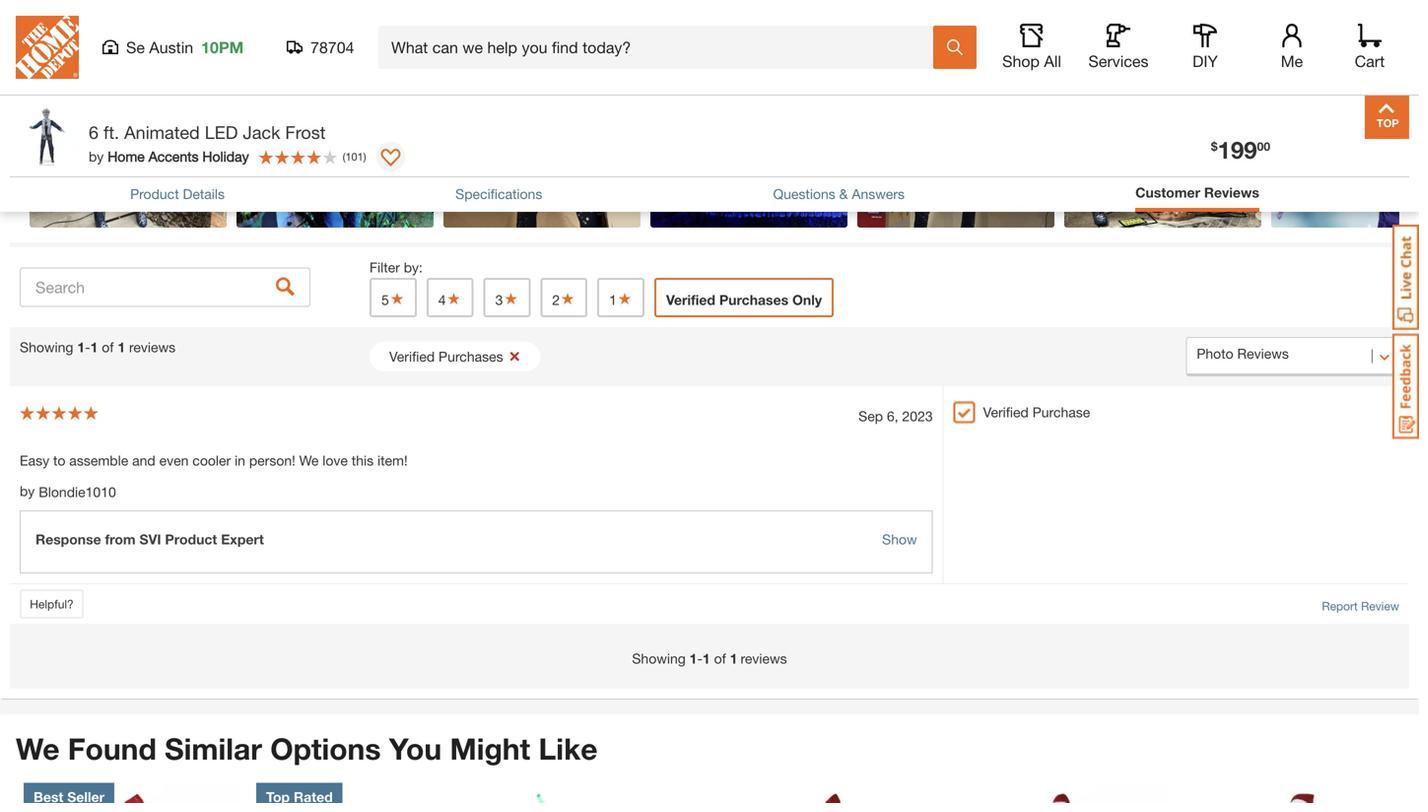 Task type: vqa. For each thing, say whether or not it's contained in the screenshot.
step-
no



Task type: locate. For each thing, give the bounding box(es) containing it.
( 101 )
[[343, 150, 366, 163]]

0 horizontal spatial by
[[20, 483, 35, 499]]

1
[[609, 292, 617, 308], [77, 339, 85, 355], [90, 339, 98, 355], [118, 339, 125, 355], [690, 651, 698, 667], [703, 651, 711, 667], [730, 651, 738, 667]]

1 vertical spatial -
[[698, 651, 703, 667]]

customer
[[1136, 184, 1201, 201]]

like
[[539, 731, 598, 766]]

me
[[1282, 52, 1304, 70]]

0 horizontal spatial verified
[[389, 348, 435, 365]]

2 vertical spatial verified
[[984, 404, 1029, 420]]

verified purchases only
[[666, 292, 822, 308]]

1 horizontal spatial we
[[299, 452, 319, 469]]

0 horizontal spatial showing
[[20, 339, 73, 355]]

1 vertical spatial verified
[[389, 348, 435, 365]]

2 horizontal spatial star symbol image
[[617, 292, 633, 305]]

showing
[[20, 339, 73, 355], [632, 651, 686, 667]]

0 horizontal spatial star symbol image
[[389, 292, 405, 305]]

expert
[[221, 531, 264, 548]]

6 ft. animated grinch in max ugly sweater image
[[24, 783, 241, 804]]

star symbol image left 2
[[503, 292, 519, 305]]

1 star symbol image from the left
[[446, 292, 462, 305]]

0 vertical spatial -
[[85, 339, 90, 355]]

verified inside showing 1 - 1 of 1 reviews verified purchases
[[389, 348, 435, 365]]

0 vertical spatial reviews
[[129, 339, 176, 355]]

1 star symbol image from the left
[[389, 292, 405, 305]]

we left love
[[299, 452, 319, 469]]

-
[[85, 339, 90, 355], [698, 651, 703, 667]]

00
[[1258, 139, 1271, 153]]

of for showing 1 - 1 of 1 reviews
[[714, 651, 726, 667]]

we
[[299, 452, 319, 469], [16, 731, 60, 766]]

assemble
[[69, 452, 128, 469]]

by down 6
[[89, 148, 104, 165]]

(
[[343, 150, 346, 163]]

verified right 1 button
[[666, 292, 716, 308]]

product details button
[[130, 184, 225, 204], [130, 184, 225, 204]]

by blondie1010
[[20, 483, 116, 501]]

star symbol image down 'filter by:'
[[389, 292, 405, 305]]

verified down 5 button
[[389, 348, 435, 365]]

2 horizontal spatial verified
[[984, 404, 1029, 420]]

cart
[[1355, 52, 1386, 70]]

by:
[[404, 259, 423, 275]]

by
[[89, 148, 104, 165], [20, 483, 35, 499]]

$ 199 00
[[1212, 136, 1271, 164]]

star symbol image inside 4 button
[[446, 292, 462, 305]]

purchases down 4 button
[[439, 348, 503, 365]]

0 horizontal spatial of
[[102, 339, 114, 355]]

specifications
[[456, 186, 543, 202]]

star symbol image
[[389, 292, 405, 305], [560, 292, 576, 305]]

3
[[496, 292, 503, 308]]

2 star symbol image from the left
[[560, 292, 576, 305]]

purchases
[[720, 292, 789, 308], [439, 348, 503, 365]]

1 horizontal spatial 6 ft. animated singing santa christmas animatronic image
[[954, 783, 1171, 804]]

cart link
[[1349, 24, 1392, 71]]

reviews inside showing 1 - 1 of 1 reviews verified purchases
[[129, 339, 176, 355]]

- inside showing 1 - 1 of 1 reviews verified purchases
[[85, 339, 90, 355]]

verified left purchase at the bottom of the page
[[984, 404, 1029, 420]]

1 vertical spatial reviews
[[741, 651, 787, 667]]

report review
[[1323, 599, 1400, 613]]

6 ft. animated singing santa christmas animatronic image
[[722, 783, 939, 804], [954, 783, 1171, 804]]

verified inside 'verified purchases only' button
[[666, 292, 716, 308]]

star symbol image for 1
[[617, 292, 633, 305]]

purchases left the only
[[720, 292, 789, 308]]

1 vertical spatial of
[[714, 651, 726, 667]]

1 horizontal spatial star symbol image
[[503, 292, 519, 305]]

filter by:
[[370, 259, 423, 275]]

product
[[130, 186, 179, 202], [165, 531, 217, 548]]

austin
[[149, 38, 193, 57]]

customer reviews button
[[1136, 182, 1260, 207], [1136, 182, 1260, 203]]

similar
[[165, 731, 262, 766]]

1 horizontal spatial purchases
[[720, 292, 789, 308]]

1 horizontal spatial reviews
[[741, 651, 787, 667]]

1 horizontal spatial -
[[698, 651, 703, 667]]

0 horizontal spatial 6 ft. animated singing santa christmas animatronic image
[[722, 783, 939, 804]]

star symbol image for 3
[[503, 292, 519, 305]]

- for showing 1 - 1 of 1 reviews verified purchases
[[85, 339, 90, 355]]

showing 1 - 1 of 1 reviews
[[632, 651, 787, 667]]

star symbol image
[[446, 292, 462, 305], [503, 292, 519, 305], [617, 292, 633, 305]]

star symbol image left 1 button
[[560, 292, 576, 305]]

2023
[[903, 408, 933, 424]]

sep 6, 2023
[[859, 408, 933, 424]]

star symbol image inside 2 button
[[560, 292, 576, 305]]

2 star symbol image from the left
[[503, 292, 519, 305]]

1 vertical spatial by
[[20, 483, 35, 499]]

only
[[793, 292, 822, 308]]

0 horizontal spatial we
[[16, 731, 60, 766]]

you
[[389, 731, 442, 766]]

answers
[[852, 186, 905, 202]]

by down easy
[[20, 483, 35, 499]]

3 star symbol image from the left
[[617, 292, 633, 305]]

5
[[382, 292, 389, 308]]

product down by home accents holiday
[[130, 186, 179, 202]]

0 vertical spatial by
[[89, 148, 104, 165]]

home
[[108, 148, 145, 165]]

svi
[[140, 531, 161, 548]]

star symbol image right 2 button
[[617, 292, 633, 305]]

1 horizontal spatial showing
[[632, 651, 686, 667]]

by for by blondie1010
[[20, 483, 35, 499]]

1 horizontal spatial of
[[714, 651, 726, 667]]

4 ft. animated reindeer christmas animatronic image
[[256, 783, 473, 804]]

star symbol image inside the 3 button
[[503, 292, 519, 305]]

1 vertical spatial we
[[16, 731, 60, 766]]

0 vertical spatial purchases
[[720, 292, 789, 308]]

2 button
[[541, 278, 588, 317]]

0 vertical spatial verified
[[666, 292, 716, 308]]

5 button
[[370, 278, 417, 317]]

1 horizontal spatial star symbol image
[[560, 292, 576, 305]]

product right svi
[[165, 531, 217, 548]]

purchases inside showing 1 - 1 of 1 reviews verified purchases
[[439, 348, 503, 365]]

0 horizontal spatial purchases
[[439, 348, 503, 365]]

reviews
[[129, 339, 176, 355], [741, 651, 787, 667]]

report review button
[[1323, 597, 1400, 615]]

helpful?
[[30, 597, 74, 611]]

diy
[[1193, 52, 1219, 70]]

questions & answers button
[[773, 184, 905, 204], [773, 184, 905, 204]]

star symbol image inside 5 button
[[389, 292, 405, 305]]

0 vertical spatial showing
[[20, 339, 73, 355]]

showing for showing 1 - 1 of 1 reviews verified purchases
[[20, 339, 73, 355]]

showing inside showing 1 - 1 of 1 reviews verified purchases
[[20, 339, 73, 355]]

0 vertical spatial of
[[102, 339, 114, 355]]

0 horizontal spatial star symbol image
[[446, 292, 462, 305]]

reviews for showing 1 - 1 of 1 reviews
[[741, 651, 787, 667]]

purchase
[[1033, 404, 1091, 420]]

questions & answers
[[773, 186, 905, 202]]

4
[[439, 292, 446, 308]]

0 horizontal spatial -
[[85, 339, 90, 355]]

1 vertical spatial purchases
[[439, 348, 503, 365]]

of
[[102, 339, 114, 355], [714, 651, 726, 667]]

by inside by blondie1010
[[20, 483, 35, 499]]

star symbol image left 3
[[446, 292, 462, 305]]

we left found
[[16, 731, 60, 766]]

shop
[[1003, 52, 1040, 70]]

led
[[205, 122, 238, 143]]

0 horizontal spatial reviews
[[129, 339, 176, 355]]

1 horizontal spatial verified
[[666, 292, 716, 308]]

feedback link image
[[1393, 333, 1420, 440]]

199
[[1218, 136, 1258, 164]]

0 vertical spatial we
[[299, 452, 319, 469]]

verified for verified purchase
[[984, 404, 1029, 420]]

1 horizontal spatial by
[[89, 148, 104, 165]]

1 vertical spatial showing
[[632, 651, 686, 667]]

star symbol image inside 1 button
[[617, 292, 633, 305]]

verified
[[666, 292, 716, 308], [389, 348, 435, 365], [984, 404, 1029, 420]]

found
[[68, 731, 157, 766]]

reviews
[[1205, 184, 1260, 201]]

of inside showing 1 - 1 of 1 reviews verified purchases
[[102, 339, 114, 355]]



Task type: describe. For each thing, give the bounding box(es) containing it.
78704
[[311, 38, 354, 57]]

this
[[352, 452, 374, 469]]

holiday
[[203, 148, 249, 165]]

2
[[553, 292, 560, 308]]

&
[[840, 186, 848, 202]]

ft.
[[104, 122, 119, 143]]

Search text field
[[20, 267, 311, 307]]

blondie1010
[[39, 484, 116, 501]]

2 6 ft. animated singing santa christmas animatronic image from the left
[[954, 783, 1171, 804]]

services
[[1089, 52, 1149, 70]]

showing for showing 1 - 1 of 1 reviews
[[632, 651, 686, 667]]

verified purchases button
[[370, 342, 541, 372]]

helpful? button
[[20, 589, 84, 619]]

easy
[[20, 452, 49, 469]]

showing 1 - 1 of 1 reviews verified purchases
[[20, 339, 503, 365]]

questions
[[773, 186, 836, 202]]

response from svi product expert
[[35, 531, 264, 548]]

6 ft. animated led jack frost
[[89, 122, 326, 143]]

to
[[53, 452, 65, 469]]

)
[[364, 150, 366, 163]]

0 vertical spatial product
[[130, 186, 179, 202]]

the home depot logo image
[[16, 16, 79, 79]]

1 6 ft. animated singing santa christmas animatronic image from the left
[[722, 783, 939, 804]]

sep
[[859, 408, 884, 424]]

filter
[[370, 259, 400, 275]]

show button
[[883, 529, 918, 550]]

6,
[[887, 408, 899, 424]]

top button
[[1366, 95, 1410, 139]]

customer reviews
[[1136, 184, 1260, 201]]

10pm
[[201, 38, 244, 57]]

from
[[105, 531, 136, 548]]

show
[[883, 531, 918, 548]]

by home accents holiday
[[89, 148, 249, 165]]

options
[[270, 731, 381, 766]]

jack
[[243, 122, 280, 143]]

review
[[1362, 599, 1400, 613]]

and
[[132, 452, 155, 469]]

product details
[[130, 186, 225, 202]]

live chat image
[[1393, 225, 1420, 330]]

6
[[89, 122, 99, 143]]

- for showing 1 - 1 of 1 reviews
[[698, 651, 703, 667]]

item!
[[378, 452, 408, 469]]

me button
[[1261, 24, 1324, 71]]

might
[[450, 731, 531, 766]]

$
[[1212, 139, 1218, 153]]

star symbol image for 2
[[560, 292, 576, 305]]

blondie1010 button
[[39, 482, 116, 503]]

accents
[[149, 148, 199, 165]]

even
[[159, 452, 189, 469]]

person!
[[249, 452, 296, 469]]

report
[[1323, 599, 1358, 613]]

purchases inside button
[[720, 292, 789, 308]]

response
[[35, 531, 101, 548]]

verified purchases only button
[[655, 278, 834, 317]]

verified purchase
[[984, 404, 1091, 420]]

shop all
[[1003, 52, 1062, 70]]

1 inside 1 button
[[609, 292, 617, 308]]

by for by home accents holiday
[[89, 148, 104, 165]]

frost
[[285, 122, 326, 143]]

4 button
[[427, 278, 474, 317]]

in
[[235, 452, 245, 469]]

star symbol image for 5
[[389, 292, 405, 305]]

easy to assemble and even cooler in person! we love this item!
[[20, 452, 408, 469]]

diy button
[[1174, 24, 1237, 71]]

shop all button
[[1001, 24, 1064, 71]]

product image image
[[15, 105, 79, 169]]

78704 button
[[287, 37, 355, 57]]

se
[[126, 38, 145, 57]]

services button
[[1088, 24, 1151, 71]]

1 button
[[598, 278, 645, 317]]

6 ft. animated beach santa image
[[1187, 783, 1404, 804]]

1 vertical spatial product
[[165, 531, 217, 548]]

101
[[346, 150, 364, 163]]

What can we help you find today? search field
[[391, 27, 933, 68]]

star symbol image for 4
[[446, 292, 462, 305]]

display image
[[381, 149, 401, 169]]

cooler
[[193, 452, 231, 469]]

details
[[183, 186, 225, 202]]

reviews for showing 1 - 1 of 1 reviews verified purchases
[[129, 339, 176, 355]]

3 button
[[484, 278, 531, 317]]

animated
[[124, 122, 200, 143]]

se austin 10pm
[[126, 38, 244, 57]]

love
[[323, 452, 348, 469]]

verified for verified purchases only
[[666, 292, 716, 308]]

of for showing 1 - 1 of 1 reviews verified purchases
[[102, 339, 114, 355]]

we found similar options you might like
[[16, 731, 598, 766]]

3.5 ft. animated led seasonal yoda image
[[489, 783, 706, 804]]



